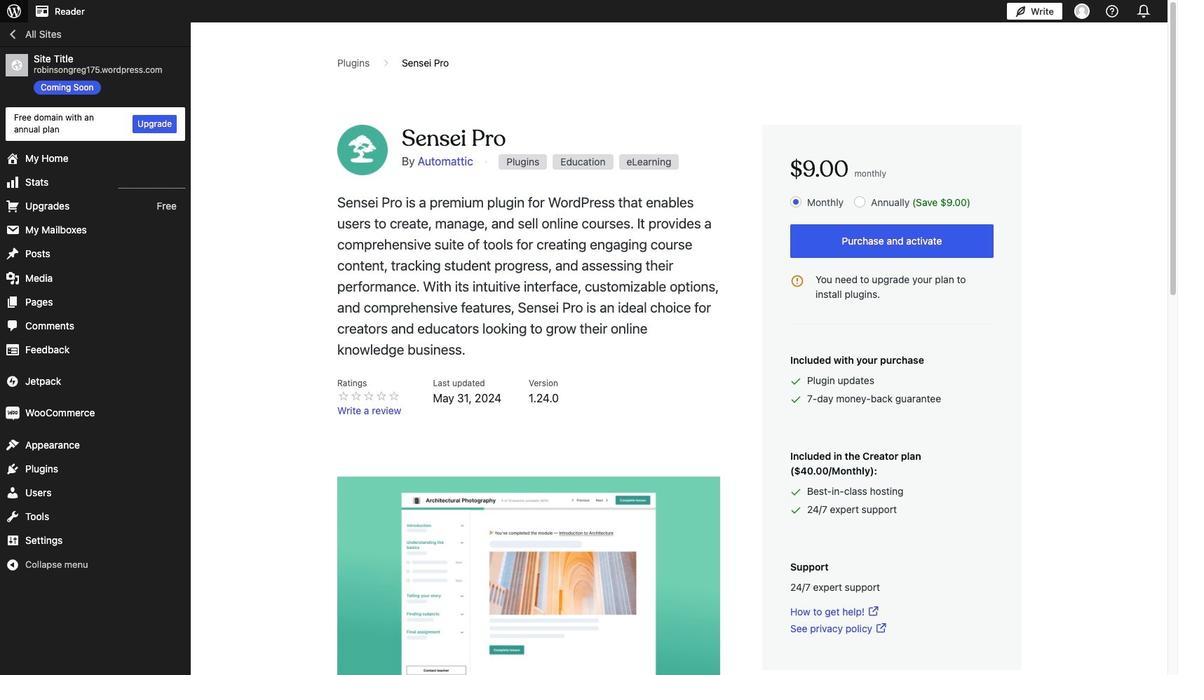 Task type: locate. For each thing, give the bounding box(es) containing it.
0 vertical spatial img image
[[6, 375, 20, 389]]

manage your sites image
[[6, 3, 22, 20]]

None radio
[[791, 196, 802, 208], [854, 196, 866, 208], [791, 196, 802, 208], [854, 196, 866, 208]]

2 img image from the top
[[6, 407, 20, 421]]

main content
[[315, 39, 1045, 676]]

help image
[[1104, 3, 1121, 20]]

1 vertical spatial img image
[[6, 407, 20, 421]]

img image
[[6, 375, 20, 389], [6, 407, 20, 421]]

highest hourly views 0 image
[[119, 179, 185, 189]]

manage your notifications image
[[1134, 1, 1154, 21]]

1 img image from the top
[[6, 375, 20, 389]]



Task type: describe. For each thing, give the bounding box(es) containing it.
plugin icon image
[[337, 125, 388, 175]]

my profile image
[[1075, 4, 1090, 19]]



Task type: vqa. For each thing, say whether or not it's contained in the screenshot.
Manage your sites icon
yes



